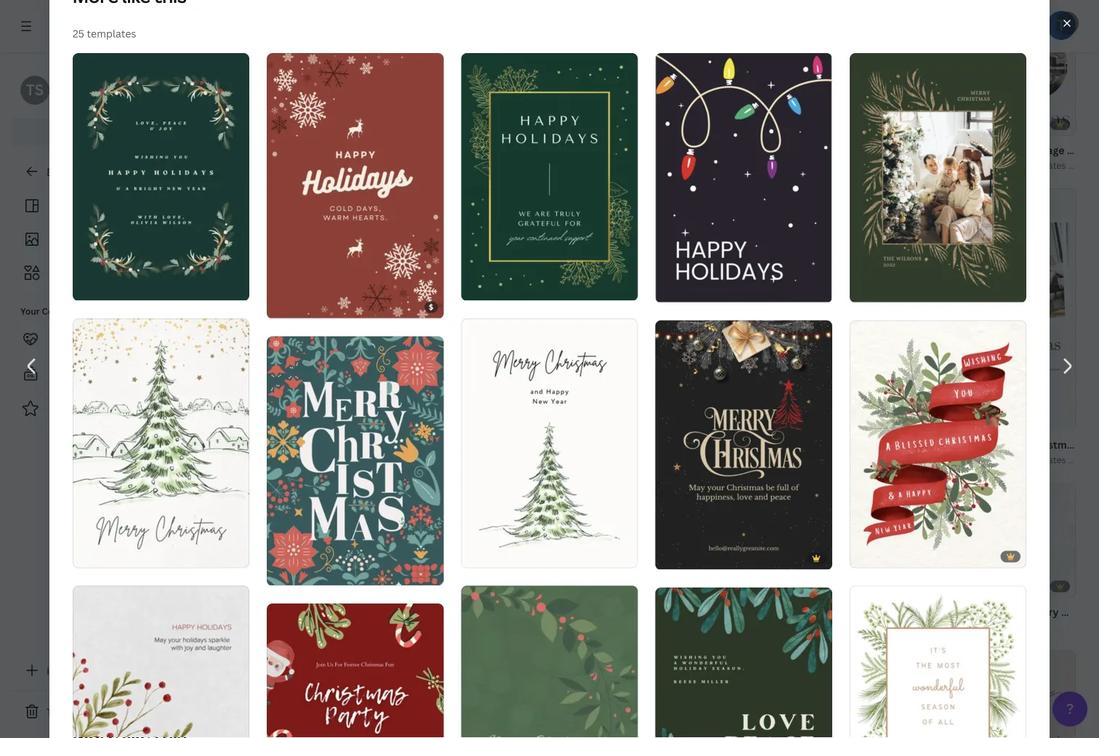Task type: describe. For each thing, give the bounding box(es) containing it.
photos
[[49, 232, 84, 246]]

christmas inside joy photo collage family christmas card card by marketing templates co.
[[893, 269, 943, 283]]

to
[[72, 165, 83, 179]]

card by oleg gapeenko
[[944, 621, 1042, 633]]

simple photo collage christmas card image
[[379, 0, 540, 105]]

1 for green and red stylish merry christmas greeting card image
[[277, 569, 281, 578]]

starred link
[[12, 394, 189, 423]]

o'blenes's
[[304, 97, 348, 109]]

white green minimalist merry christmas card portrait image
[[461, 319, 638, 568]]

card by marketing templates co. link for simple sage green christmas card with photo
[[587, 518, 725, 532]]

simplistic photo christmas card link
[[944, 437, 1100, 453]]

icons
[[49, 266, 76, 280]]

1 of 2 for green and gold classy and elegant organic dots plants business holiday christmas greeting card image
[[472, 284, 495, 294]]

white and grey simple family christmas photo card link
[[408, 390, 667, 406]]

card inside card by noisy frame link
[[587, 57, 607, 69]]

design
[[885, 453, 913, 465]]

tara schultz's team image
[[20, 76, 49, 105]]

co. inside simple sage green christmas card with photo card by marketing templates co.
[[711, 519, 725, 531]]

jana
[[443, 575, 463, 587]]

red for red and gold illustrative holidays card card by rukhai
[[587, 670, 606, 684]]

christmas card photo collage link
[[587, 207, 735, 223]]

christmas inside 'christmas photo collage card card by marketing templates co.'
[[230, 248, 280, 262]]

collage for simple photo collage christmas card
[[477, 112, 514, 126]]

templates down you
[[83, 367, 134, 381]]

green forest holiday card link
[[230, 80, 362, 96]]

card by noisy frame link
[[587, 56, 719, 70]]

invite members button
[[12, 656, 189, 685]]

simple inside simple sage green christmas card with photo card by marketing templates co.
[[587, 503, 621, 517]]

christmas inside "minimalist photo elegant christmas card card by jana mikulcova"
[[535, 559, 585, 572]]

mikulcova
[[465, 575, 508, 587]]

simplistic photo collage christm card by marketing templates co.
[[944, 143, 1100, 171]]

brand
[[51, 367, 81, 381]]

images
[[350, 97, 380, 109]]

your content
[[20, 305, 77, 317]]

white inside black and white clean merry christmas card card by kingkraf studio
[[282, 416, 310, 430]]

and for black
[[259, 696, 278, 710]]

rukhai
[[622, 686, 650, 698]]

joy
[[766, 269, 784, 283]]

1 of 2 for gree, red, and cream illustrative christmas greeting card image
[[860, 551, 884, 561]]

red white simple christmas photo card
[[766, 717, 964, 731]]

holidays
[[712, 670, 755, 684]]

back to home link
[[12, 157, 189, 186]]

photo inside 'christmas photo collage card card by marketing templates co.'
[[282, 248, 312, 262]]

card inside card by oleg gapeenko link
[[944, 621, 964, 633]]

schultz's
[[82, 77, 126, 91]]

content
[[42, 305, 77, 317]]

green forest holiday card card by kimberly o'blenes's images
[[230, 81, 380, 109]]

green and red minimalist watercolor branch holiday card image
[[73, 586, 250, 738]]

card by oleg gapeenko link
[[944, 620, 1076, 635]]

minimalist photo elegant christmas card link
[[408, 557, 611, 573]]

white and grey simple family christmas photo card card by olhahladiy
[[408, 391, 667, 419]]

green inside simple sage green christmas card with photo card by marketing templates co.
[[650, 503, 679, 517]]

by inside simplistic photo christmas card card by marketing templates co.
[[966, 454, 977, 466]]

collage for christmas photo collage card
[[315, 248, 352, 262]]

white illustrated merry christmas and happy new year greeting card image
[[915, 483, 1076, 598]]

by inside "minimalist photo elegant christmas card card by jana mikulcova"
[[431, 575, 441, 587]]

red and gold illustrative holidays card link
[[587, 669, 781, 685]]

of for red winter happy holidays greeting card image's 1 of 2 link
[[284, 569, 294, 578]]

team
[[129, 77, 154, 91]]

25
[[73, 27, 84, 40]]

templates inside christmas card photo collage card by marketing templates co.
[[666, 224, 709, 236]]

marketing inside simple sage green christmas card with photo card by marketing templates co.
[[622, 519, 664, 531]]

photo inside "minimalist photo elegant christmas card card by jana mikulcova"
[[463, 559, 493, 572]]

collage for simplistic photo collage christm
[[1028, 143, 1065, 157]]

simple sage green christmas card with photo link
[[587, 502, 814, 518]]

back
[[47, 165, 70, 179]]

photos link
[[20, 225, 180, 253]]

oleg
[[979, 621, 998, 633]]

by inside 'christmas photo collage card card by marketing templates co.'
[[252, 264, 263, 276]]

red and gold illustrative holidays card image
[[558, 548, 719, 663]]

card inside red white simple christmas photo card "link"
[[940, 717, 964, 731]]

co. inside joy photo collage family christmas card card by marketing templates co.
[[890, 285, 904, 297]]

red for red white simple christmas photo card
[[766, 717, 785, 731]]

card by marketing templates co. link for christmas card photo collage
[[587, 223, 725, 238]]

colorful bulb clean holidays greeting card image
[[656, 53, 833, 302]]

co. inside simplistic photo collage christm card by marketing templates co.
[[1069, 159, 1082, 171]]

cream green calligraphy watercolor elegant tree happy holidays christmas card image
[[915, 650, 1076, 738]]

olhahladiy
[[443, 407, 487, 419]]

card by noisy frame
[[587, 57, 674, 69]]

simple inside simple photo collage christmas card card by marketing templates co.
[[408, 112, 443, 126]]

simple photo collage christmas card link
[[408, 111, 593, 127]]

marketing inside christmas card photo collage card by marketing templates co.
[[622, 224, 664, 236]]

black and white clean merry christmas card link
[[230, 415, 452, 431]]

simple inside red white simple christmas photo card "link"
[[818, 717, 853, 731]]

home
[[85, 165, 115, 179]]

0 horizontal spatial black and gold festive merry  christmas card image
[[201, 461, 362, 688]]

black and gold festive merry  christmas card card by banuaa
[[230, 696, 453, 724]]

marketing inside joy photo collage family christmas card card by marketing templates co.
[[800, 285, 842, 297]]

green gold leaves family photo frame christmas card image
[[850, 53, 1027, 302]]

1 horizontal spatial 1 of 2 link
[[461, 53, 638, 300]]

banuaa
[[265, 712, 296, 724]]

joy photo collage family christmas card card by marketing templates co.
[[766, 269, 969, 297]]

1 horizontal spatial black and gold festive merry  christmas card image
[[656, 320, 833, 569]]

by inside green forest holiday card card by kimberly o'blenes's images
[[252, 97, 263, 109]]

invite
[[47, 664, 74, 677]]

brand templates link
[[12, 359, 189, 388]]

simple inside "white and grey simple family christmas photo card card by olhahladiy"
[[487, 391, 521, 405]]

trash link
[[12, 697, 189, 726]]

noisy
[[622, 57, 645, 69]]

simplistic photo christmas card card by marketing templates co.
[[944, 438, 1100, 466]]

creators you follow
[[51, 332, 148, 346]]

photo inside simplistic photo collage christm card by marketing templates co.
[[996, 143, 1026, 157]]

templates inside simple sage green christmas card with photo card by marketing templates co.
[[666, 519, 709, 531]]

grey
[[461, 391, 484, 405]]

marketing inside simple photo collage christmas card card by marketing templates co.
[[443, 128, 485, 140]]

1 for gree, red, and cream illustrative christmas greeting card image
[[860, 551, 864, 561]]

and for red
[[609, 670, 627, 684]]

christmas inside simple photo collage christmas card card by marketing templates co.
[[517, 112, 567, 126]]

brand templates
[[51, 367, 134, 381]]

simplistic photo collage christmas card image
[[915, 20, 1076, 136]]

2 for the middle 1 of 2 link
[[491, 284, 495, 294]]

simplistic photo collage christm link
[[944, 142, 1100, 158]]

christmas photo collage card image
[[201, 126, 362, 241]]

2 for green gold leaves family photo frame christmas card's 1 of 2 link
[[879, 551, 884, 561]]

holiday
[[296, 81, 334, 95]]

forest
[[262, 81, 294, 95]]

by inside christmas card photo collage card by marketing templates co.
[[609, 224, 620, 236]]

co. inside simple photo collage christmas card card by marketing templates co.
[[533, 128, 546, 140]]

frame
[[648, 57, 674, 69]]

christmas inside black and gold festive merry  christmas card card by banuaa
[[376, 696, 427, 710]]

free
[[58, 93, 77, 105]]

icons link
[[20, 259, 180, 287]]

all templates link
[[20, 192, 180, 220]]

by inside black and white clean merry christmas card card by kingkraf studio
[[252, 432, 263, 444]]

templates inside simplistic photo christmas card card by marketing templates co.
[[1023, 454, 1066, 466]]

try canva pro
[[69, 125, 137, 139]]

black for black and gold festive merry  christmas card
[[230, 696, 257, 710]]

photo inside simple photo collage christmas card card by marketing templates co.
[[445, 112, 475, 126]]

card by banuaa link
[[230, 711, 362, 725]]

white and grey simple family christmas photo card image
[[379, 158, 540, 383]]

christmas photo collage card card by marketing templates co.
[[230, 248, 378, 276]]

templates inside simplistic photo collage christm card by marketing templates co.
[[1023, 159, 1066, 171]]

$
[[429, 302, 434, 312]]

card inside simplistic photo collage christm card by marketing templates co.
[[944, 159, 964, 171]]

collage for joy photo collage family christmas card
[[818, 269, 855, 283]]

all templates
[[49, 199, 114, 213]]

minimalist
[[408, 559, 460, 572]]

red and gold illustrative holidays card card by rukhai
[[587, 670, 781, 698]]

illustrative
[[656, 670, 709, 684]]

trash
[[47, 705, 73, 719]]

merry for festive
[[344, 696, 374, 710]]

follow
[[116, 332, 148, 346]]

kingkraf
[[265, 432, 300, 444]]

red white simple christmas photo card link
[[766, 716, 964, 732]]

family inside "white and grey simple family christmas photo card card by olhahladiy"
[[523, 391, 556, 405]]

co. inside simplistic photo christmas card card by marketing templates co.
[[1069, 454, 1082, 466]]



Task type: vqa. For each thing, say whether or not it's contained in the screenshot.
"Images"
yes



Task type: locate. For each thing, give the bounding box(es) containing it.
black inside black and white clean merry christmas card card by kingkraf studio
[[230, 416, 257, 430]]

by inside "white and grey simple family christmas photo card card by olhahladiy"
[[431, 407, 441, 419]]

collage inside joy photo collage family christmas card card by marketing templates co.
[[818, 269, 855, 283]]

card by olhahladiy link
[[408, 406, 540, 421]]

marketing down christmas photo collage card 'link'
[[265, 264, 306, 276]]

templates down the simplistic photo christmas card link
[[1023, 454, 1066, 466]]

green forest holiday card image
[[201, 0, 362, 73]]

and for white
[[440, 391, 458, 405]]

white and green hand drawn cute merry christmas and happy new year 2023 card image
[[73, 319, 250, 568]]

co. down christmas photo collage card 'link'
[[354, 264, 368, 276]]

1 vertical spatial red
[[766, 717, 785, 731]]

0 vertical spatial 2
[[491, 284, 495, 294]]

dark green elegant traditional happy holidays vertical greeting card image
[[73, 53, 250, 300]]

minimalist photo elegant christmas card image
[[379, 437, 540, 551]]

simplistic for simplistic photo collage christm
[[944, 143, 993, 157]]

invite members
[[47, 664, 123, 677]]

christmas card photo collage image
[[558, 86, 719, 201]]

photo inside "white and grey simple family christmas photo card card by olhahladiy"
[[611, 391, 641, 405]]

red inside "link"
[[766, 717, 785, 731]]

stephanie
[[800, 453, 843, 465]]

gold up rukhai
[[630, 670, 653, 684]]

co. down the simplistic photo christmas card link
[[1069, 454, 1082, 466]]

0 horizontal spatial 1 of 2
[[277, 569, 301, 578]]

starred
[[51, 402, 88, 416]]

templates right all
[[65, 199, 114, 213]]

simple photo collage christmas card card by marketing templates co.
[[408, 112, 593, 140]]

card inside card by stephanie godbout design link
[[766, 453, 786, 465]]

dark green modern watercolor illustration happy holidays greeting card image
[[656, 588, 833, 738]]

and up olhahladiy
[[440, 391, 458, 405]]

back to home
[[47, 165, 115, 179]]

0 horizontal spatial white
[[282, 416, 310, 430]]

black inside black and gold festive merry  christmas card card by banuaa
[[230, 696, 257, 710]]

and up banuaa
[[259, 696, 278, 710]]

green vintage christmas card image
[[461, 586, 638, 738]]

0 horizontal spatial and
[[259, 696, 278, 710]]

photo inside simplistic photo christmas card card by marketing templates co.
[[996, 438, 1026, 451]]

merry inside black and gold festive merry  christmas card card by banuaa
[[344, 696, 374, 710]]

1 for green and gold classy and elegant organic dots plants business holiday christmas greeting card image
[[472, 284, 476, 294]]

marketing
[[443, 128, 485, 140], [979, 159, 1021, 171], [622, 224, 664, 236], [265, 264, 306, 276], [800, 285, 842, 297], [979, 454, 1021, 466], [622, 519, 664, 531]]

members
[[77, 664, 123, 677]]

2 simplistic from the top
[[944, 438, 993, 451]]

0 horizontal spatial of
[[284, 569, 294, 578]]

1 vertical spatial family
[[523, 391, 556, 405]]

card by marketing templates co. link for simplistic photo collage christm
[[944, 158, 1082, 172]]

with
[[761, 503, 782, 517]]

canva
[[87, 125, 118, 139]]

kimberly
[[265, 97, 302, 109]]

white inside "white and grey simple family christmas photo card card by olhahladiy"
[[408, 391, 437, 405]]

merry for clean
[[344, 416, 373, 430]]

0 horizontal spatial gold
[[280, 696, 304, 710]]

christmas inside simplistic photo christmas card card by marketing templates co.
[[1028, 438, 1078, 451]]

green left forest at top left
[[230, 81, 260, 95]]

templates down 'joy photo collage family christmas card' link
[[844, 285, 888, 297]]

marketing down the "sage"
[[622, 519, 664, 531]]

by inside simple sage green christmas card with photo card by marketing templates co.
[[609, 519, 620, 531]]

1 vertical spatial merry
[[344, 696, 374, 710]]

0 vertical spatial and
[[440, 391, 458, 405]]

templates down the simplistic photo collage christm link
[[1023, 159, 1066, 171]]

photo inside joy photo collage family christmas card card by marketing templates co.
[[786, 269, 816, 283]]

black and gold festive merry  christmas card link
[[230, 695, 453, 711]]

2 horizontal spatial of
[[867, 551, 877, 561]]

card by marketing templates co. link
[[408, 127, 546, 142], [944, 158, 1082, 172], [587, 223, 725, 238], [230, 263, 368, 278], [766, 284, 904, 299], [944, 453, 1082, 467], [587, 518, 725, 532]]

templates down the simple sage green christmas card with photo link
[[666, 519, 709, 531]]

christmas inside christmas card photo collage card by marketing templates co.
[[587, 208, 637, 222]]

simplistic inside simplistic photo collage christm card by marketing templates co.
[[944, 143, 993, 157]]

sage
[[624, 503, 647, 517]]

card by kimberly o'blenes's images link
[[230, 96, 380, 110]]

1 vertical spatial 2
[[879, 551, 884, 561]]

card by marketing templates co. link for simple photo collage christmas card
[[408, 127, 546, 142]]

gapeenko
[[1000, 621, 1042, 633]]

2 horizontal spatial and
[[609, 670, 627, 684]]

collage inside christmas card photo collage card by marketing templates co.
[[698, 208, 735, 222]]

templates down simple photo collage christmas card link
[[487, 128, 531, 140]]

card by kingkraf studio link
[[230, 431, 362, 445]]

red white modern photo collage joyful christmas holiday card image
[[737, 315, 898, 430]]

green merry foliage frame christmas greeting card image
[[850, 586, 1027, 738]]

photo inside christmas card photo collage card by marketing templates co.
[[666, 208, 696, 222]]

merry
[[344, 416, 373, 430], [344, 696, 374, 710]]

christmas
[[517, 112, 567, 126], [587, 208, 637, 222], [230, 248, 280, 262], [893, 269, 943, 283], [558, 391, 609, 405], [376, 416, 426, 430], [1028, 438, 1078, 451], [682, 503, 732, 517], [535, 559, 585, 572], [376, 696, 427, 710], [855, 717, 905, 731]]

and inside red and gold illustrative holidays card card by rukhai
[[609, 670, 627, 684]]

marketing inside 'christmas photo collage card card by marketing templates co.'
[[265, 264, 306, 276]]

red winter happy holidays greeting card image
[[267, 53, 444, 318]]

1 horizontal spatial of
[[478, 284, 489, 294]]

0 horizontal spatial 1 of 2 link
[[267, 336, 444, 585]]

templates right 25 at the top left of the page
[[87, 27, 136, 40]]

0 horizontal spatial green
[[230, 81, 260, 95]]

tara schultz's team
[[58, 77, 154, 91]]

gold up card by banuaa link
[[280, 696, 304, 710]]

simple sage green christmas card with photo card by marketing templates co.
[[587, 503, 814, 531]]

0 vertical spatial white
[[408, 391, 437, 405]]

1 vertical spatial and
[[609, 670, 627, 684]]

red and white illustration christmas party invitation card image
[[267, 603, 444, 738]]

simplistic photo christmas card image
[[915, 188, 1076, 430]]

1 horizontal spatial white
[[408, 391, 437, 405]]

and
[[440, 391, 458, 405], [609, 670, 627, 684], [259, 696, 278, 710]]

black and white clean merry christmas card card by kingkraf studio
[[230, 416, 452, 444]]

white inside "link"
[[787, 717, 816, 731]]

2 horizontal spatial white
[[787, 717, 816, 731]]

family inside joy photo collage family christmas card card by marketing templates co.
[[858, 269, 890, 283]]

tara schultz's team element
[[20, 76, 49, 105]]

gold for festive
[[280, 696, 304, 710]]

co. inside christmas card photo collage card by marketing templates co.
[[711, 224, 725, 236]]

by
[[609, 57, 620, 69], [252, 97, 263, 109], [431, 128, 441, 140], [966, 159, 977, 171], [609, 224, 620, 236], [252, 264, 263, 276], [788, 285, 798, 297], [431, 407, 441, 419], [252, 432, 263, 444], [788, 453, 798, 465], [966, 454, 977, 466], [609, 519, 620, 531], [431, 575, 441, 587], [966, 621, 977, 633], [609, 686, 620, 698], [252, 712, 263, 724]]

merry inside black and white clean merry christmas card card by kingkraf studio
[[344, 416, 373, 430]]

marketing down the simplistic photo christmas card link
[[979, 454, 1021, 466]]

and inside black and gold festive merry  christmas card card by banuaa
[[259, 696, 278, 710]]

by inside joy photo collage family christmas card card by marketing templates co.
[[788, 285, 798, 297]]

card by stephanie godbout design
[[766, 453, 913, 465]]

2 horizontal spatial 1 of 2
[[860, 551, 884, 561]]

1 horizontal spatial red
[[766, 717, 785, 731]]

0 vertical spatial black
[[230, 416, 257, 430]]

christmas photo collage card link
[[230, 247, 378, 263]]

1 of 2 link for green gold leaves family photo frame christmas card
[[850, 320, 1027, 568]]

0 vertical spatial merry
[[344, 416, 373, 430]]

gree, red, and cream illustrative christmas greeting card image
[[850, 320, 1027, 568]]

green right the "sage"
[[650, 503, 679, 517]]

cream and white simple happy holidays christmas family photo card image
[[379, 604, 540, 738]]

templates
[[87, 27, 136, 40], [65, 199, 114, 213]]

1 vertical spatial green
[[650, 503, 679, 517]]

templates inside simple photo collage christmas card card by marketing templates co.
[[487, 128, 531, 140]]

photo inside simple sage green christmas card with photo card by marketing templates co.
[[785, 503, 814, 517]]

1 horizontal spatial and
[[440, 391, 458, 405]]

black up card by banuaa link
[[230, 696, 257, 710]]

clean
[[313, 416, 341, 430]]

collage inside simplistic photo collage christm card by marketing templates co.
[[1028, 143, 1065, 157]]

1 horizontal spatial family
[[858, 269, 890, 283]]

1 horizontal spatial gold
[[630, 670, 653, 684]]

photo inside red white simple christmas photo card "link"
[[908, 717, 938, 731]]

green and gold classy and elegant organic dots plants business holiday christmas greeting card image
[[461, 53, 638, 300]]

co. inside 'christmas photo collage card card by marketing templates co.'
[[354, 264, 368, 276]]

christmas inside "link"
[[855, 717, 905, 731]]

co. down 'joy photo collage family christmas card' link
[[890, 285, 904, 297]]

25 templates
[[73, 27, 136, 40]]

2 vertical spatial 1 of 2
[[277, 569, 301, 578]]

1 simplistic from the top
[[944, 143, 993, 157]]

templates inside 'christmas photo collage card card by marketing templates co.'
[[309, 264, 352, 276]]

card by marketing templates co. link for joy photo collage family christmas card
[[766, 284, 904, 299]]

by inside simplistic photo collage christm card by marketing templates co.
[[966, 159, 977, 171]]

simplistic
[[944, 143, 993, 157], [944, 438, 993, 451]]

templates down christmas photo collage card 'link'
[[309, 264, 352, 276]]

marketing inside simplistic photo collage christm card by marketing templates co.
[[979, 159, 1021, 171]]

joy photo collage family christmas card image
[[737, 36, 898, 262]]

by inside red and gold illustrative holidays card card by rukhai
[[609, 686, 620, 698]]

2 for red winter happy holidays greeting card image's 1 of 2 link
[[297, 569, 301, 578]]

card by marketing templates co. link for simplistic photo christmas card
[[944, 453, 1082, 467]]

try
[[69, 125, 85, 139]]

0 horizontal spatial family
[[523, 391, 556, 405]]

templates for 25 templates
[[87, 27, 136, 40]]

1 of 2 link for red winter happy holidays greeting card image
[[267, 336, 444, 585]]

card by marketing templates co. link for christmas photo collage card
[[230, 263, 368, 278]]

marketing down the christmas card photo collage link
[[622, 224, 664, 236]]

green and red stylish merry christmas greeting card image
[[267, 336, 444, 585]]

2 vertical spatial 2
[[297, 569, 301, 578]]

marketing inside simplistic photo christmas card card by marketing templates co.
[[979, 454, 1021, 466]]

1 horizontal spatial 2
[[491, 284, 495, 294]]

0 vertical spatial gold
[[630, 670, 653, 684]]

and
[[259, 416, 279, 430]]

photo
[[445, 112, 475, 126], [996, 143, 1026, 157], [666, 208, 696, 222], [282, 248, 312, 262], [786, 269, 816, 283], [611, 391, 641, 405], [996, 438, 1026, 451], [785, 503, 814, 517], [463, 559, 493, 572], [908, 717, 938, 731]]

0 vertical spatial family
[[858, 269, 890, 283]]

christmas inside "white and grey simple family christmas photo card card by olhahladiy"
[[558, 391, 609, 405]]

1 vertical spatial simplistic
[[944, 438, 993, 451]]

card by rukhai link
[[587, 685, 719, 700]]

co. down christm
[[1069, 159, 1082, 171]]

2 black from the top
[[230, 696, 257, 710]]

card by stephanie godbout design link
[[766, 452, 913, 466]]

card by jana mikulcova link
[[408, 573, 540, 588]]

christmas inside black and white clean merry christmas card card by kingkraf studio
[[376, 416, 426, 430]]

1 horizontal spatial green
[[650, 503, 679, 517]]

1 vertical spatial 1 of 2
[[860, 551, 884, 561]]

2 vertical spatial of
[[284, 569, 294, 578]]

templates down the christmas card photo collage link
[[666, 224, 709, 236]]

gold for illustrative
[[630, 670, 653, 684]]

simplistic inside simplistic photo christmas card card by marketing templates co.
[[944, 438, 993, 451]]

0 horizontal spatial 2
[[297, 569, 301, 578]]

1 vertical spatial of
[[867, 551, 877, 561]]

merry right festive
[[344, 696, 374, 710]]

christm
[[1067, 143, 1100, 157]]

red inside red and gold illustrative holidays card card by rukhai
[[587, 670, 606, 684]]

co. down the simple sage green christmas card with photo link
[[711, 519, 725, 531]]

0 vertical spatial simplistic
[[944, 143, 993, 157]]

1 vertical spatial templates
[[65, 199, 114, 213]]

merry right clean
[[344, 416, 373, 430]]

green inside green forest holiday card card by kimberly o'blenes's images
[[230, 81, 260, 95]]

card
[[587, 57, 607, 69], [337, 81, 360, 95], [230, 97, 250, 109], [569, 112, 593, 126], [408, 128, 428, 140], [944, 159, 964, 171], [640, 208, 663, 222], [587, 224, 607, 236], [354, 248, 378, 262], [230, 264, 250, 276], [945, 269, 969, 283], [766, 285, 786, 297], [643, 391, 667, 405], [408, 407, 428, 419], [428, 416, 452, 430], [230, 432, 250, 444], [1081, 438, 1100, 451], [766, 453, 786, 465], [944, 454, 964, 466], [735, 503, 758, 517], [587, 519, 607, 531], [587, 559, 611, 572], [408, 575, 428, 587], [944, 621, 964, 633], [758, 670, 781, 684], [587, 686, 607, 698], [429, 696, 453, 710], [230, 712, 250, 724], [940, 717, 964, 731]]

1 of 2
[[472, 284, 495, 294], [860, 551, 884, 561], [277, 569, 301, 578]]

templates
[[487, 128, 531, 140], [1023, 159, 1066, 171], [666, 224, 709, 236], [309, 264, 352, 276], [844, 285, 888, 297], [83, 367, 134, 381], [1023, 454, 1066, 466], [666, 519, 709, 531]]

your
[[20, 305, 40, 317]]

marketing down 'joy photo collage family christmas card' link
[[800, 285, 842, 297]]

0 vertical spatial templates
[[87, 27, 136, 40]]

you
[[96, 332, 114, 346]]

creators
[[51, 332, 93, 346]]

marketing down the simplistic photo collage christm link
[[979, 159, 1021, 171]]

simple
[[408, 112, 443, 126], [487, 391, 521, 405], [587, 503, 621, 517], [818, 717, 853, 731]]

2 vertical spatial and
[[259, 696, 278, 710]]

black left and
[[230, 416, 257, 430]]

of for green gold leaves family photo frame christmas card's 1 of 2 link
[[867, 551, 877, 561]]

green
[[230, 81, 260, 95], [650, 503, 679, 517]]

and up rukhai
[[609, 670, 627, 684]]

collage inside 'christmas photo collage card card by marketing templates co.'
[[315, 248, 352, 262]]

templates inside joy photo collage family christmas card card by marketing templates co.
[[844, 285, 888, 297]]

co. down simple photo collage christmas card link
[[533, 128, 546, 140]]

1 vertical spatial gold
[[280, 696, 304, 710]]

gold inside black and gold festive merry  christmas card card by banuaa
[[280, 696, 304, 710]]

black for black and white clean merry christmas card
[[230, 416, 257, 430]]

gold
[[630, 670, 653, 684], [280, 696, 304, 710]]

try canva pro button
[[12, 118, 189, 145]]

red white simple christmas photo card image
[[737, 483, 898, 709]]

1 vertical spatial white
[[282, 416, 310, 430]]

of for the middle 1 of 2 link
[[478, 284, 489, 294]]

1 black from the top
[[230, 416, 257, 430]]

2 horizontal spatial 1 of 2 link
[[850, 320, 1027, 568]]

and inside "white and grey simple family christmas photo card card by olhahladiy"
[[440, 391, 458, 405]]

templates for all templates
[[65, 199, 114, 213]]

all
[[49, 199, 62, 213]]

tara
[[58, 77, 79, 91]]

collage
[[477, 112, 514, 126], [1028, 143, 1065, 157], [698, 208, 735, 222], [315, 248, 352, 262], [818, 269, 855, 283]]

1
[[97, 93, 101, 105], [472, 284, 476, 294], [860, 551, 864, 561], [277, 569, 281, 578]]

collage inside simple photo collage christmas card card by marketing templates co.
[[477, 112, 514, 126]]

black and white clean merry christmas card image
[[201, 294, 362, 408]]

2
[[491, 284, 495, 294], [879, 551, 884, 561], [297, 569, 301, 578]]

gold inside red and gold illustrative holidays card card by rukhai
[[630, 670, 653, 684]]

2 horizontal spatial 2
[[879, 551, 884, 561]]

pro
[[120, 125, 137, 139]]

marketing down simple photo collage christmas card link
[[443, 128, 485, 140]]

simple sage green christmas card with photo image
[[558, 254, 719, 495]]

0 vertical spatial red
[[587, 670, 606, 684]]

2 vertical spatial white
[[787, 717, 816, 731]]

christmas inside simple sage green christmas card with photo card by marketing templates co.
[[682, 503, 732, 517]]

by inside black and gold festive merry  christmas card card by banuaa
[[252, 712, 263, 724]]

0 vertical spatial of
[[478, 284, 489, 294]]

1 horizontal spatial 1 of 2
[[472, 284, 495, 294]]

1 of 2 for green and red stylish merry christmas greeting card image
[[277, 569, 301, 578]]

joy photo collage family christmas card link
[[766, 268, 969, 284]]

simplistic for simplistic photo christmas card
[[944, 438, 993, 451]]

godbout
[[845, 453, 883, 465]]

0 horizontal spatial red
[[587, 670, 606, 684]]

festive
[[306, 696, 342, 710]]

co. down the christmas card photo collage link
[[711, 224, 725, 236]]

minimalist photo elegant christmas card card by jana mikulcova
[[408, 559, 611, 587]]

1 vertical spatial black
[[230, 696, 257, 710]]

black and gold festive merry  christmas card image
[[656, 320, 833, 569], [201, 461, 362, 688]]

christmas card photo collage card by marketing templates co.
[[587, 208, 735, 236]]

by inside simple photo collage christmas card card by marketing templates co.
[[431, 128, 441, 140]]

elegant
[[495, 559, 532, 572]]

0 vertical spatial 1 of 2
[[472, 284, 495, 294]]

0 vertical spatial green
[[230, 81, 260, 95]]



